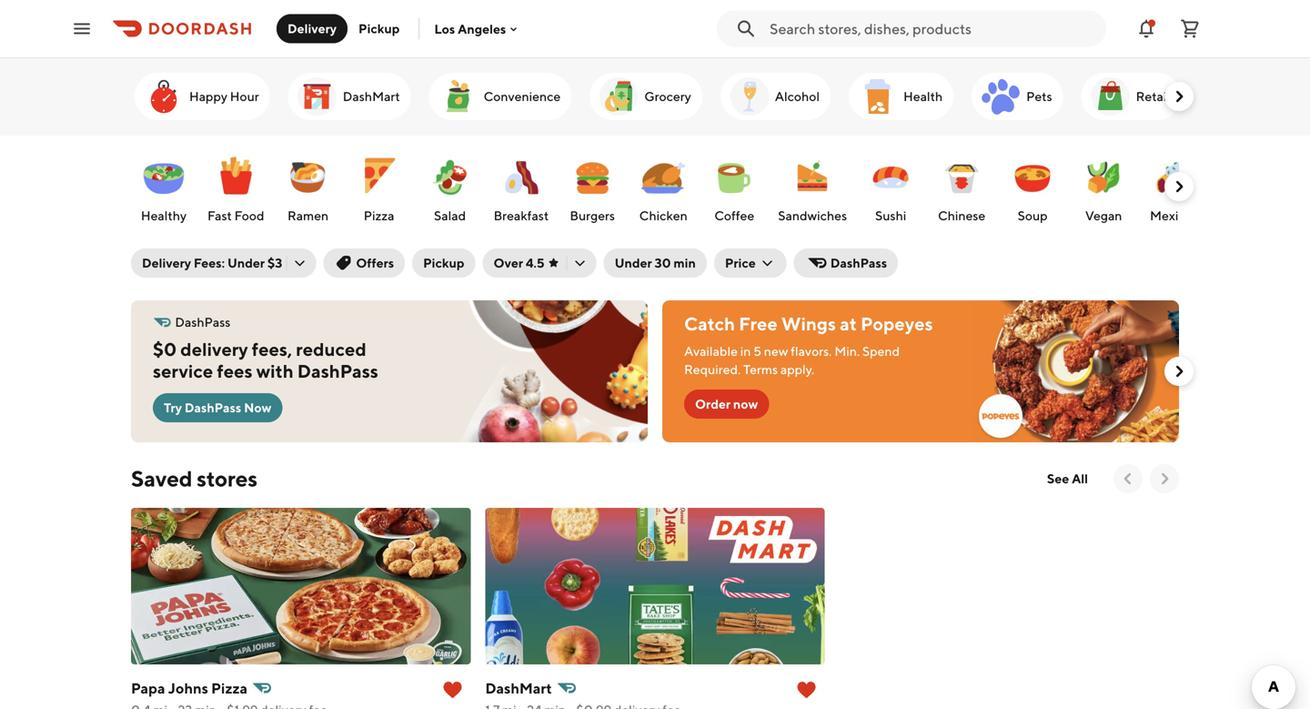 Task type: vqa. For each thing, say whether or not it's contained in the screenshot.
Glamburgers
no



Task type: describe. For each thing, give the bounding box(es) containing it.
fees
[[217, 360, 253, 382]]

delivery
[[181, 339, 248, 360]]

papa johns pizza
[[131, 680, 248, 697]]

happy
[[189, 89, 228, 104]]

4.5
[[526, 255, 545, 270]]

min.
[[835, 344, 860, 359]]

los angeles button
[[435, 21, 521, 36]]

price
[[725, 255, 756, 270]]

service
[[153, 360, 213, 382]]

dashpass inside "button"
[[185, 400, 241, 415]]

0 vertical spatial next button of carousel image
[[1171, 87, 1189, 106]]

2 next button of carousel image from the top
[[1171, 362, 1189, 381]]

alcohol
[[775, 89, 820, 104]]

0 vertical spatial dashmart
[[343, 89, 400, 104]]

now
[[734, 396, 759, 411]]

open menu image
[[71, 18, 93, 40]]

health
[[904, 89, 943, 104]]

1 horizontal spatial pickup button
[[413, 249, 476, 278]]

convenience image
[[437, 75, 480, 118]]

delivery for delivery
[[288, 21, 337, 36]]

free
[[739, 313, 778, 335]]

fast food
[[208, 208, 265, 223]]

now
[[244, 400, 272, 415]]

sandwiches
[[779, 208, 848, 223]]

$0 delivery fees, reduced service fees with dashpass
[[153, 339, 379, 382]]

over
[[494, 255, 523, 270]]

grocery link
[[590, 73, 703, 120]]

alcohol image
[[728, 75, 772, 118]]

delivery fees: under $3
[[142, 255, 283, 270]]

burgers
[[570, 208, 615, 223]]

under inside button
[[615, 255, 652, 270]]

pickup for rightmost pickup button
[[423, 255, 465, 270]]

1 next button of carousel image from the top
[[1171, 178, 1189, 196]]

delivery button
[[277, 14, 348, 43]]

papa
[[131, 680, 165, 697]]

offers button
[[323, 249, 405, 278]]

1 horizontal spatial pizza
[[364, 208, 395, 223]]

available
[[685, 344, 738, 359]]

terms
[[744, 362, 778, 377]]

breakfast
[[494, 208, 549, 223]]

$0
[[153, 339, 177, 360]]

chicken
[[640, 208, 688, 223]]

over 4.5
[[494, 255, 545, 270]]

1 vertical spatial next button of carousel image
[[1156, 470, 1174, 488]]

grocery image
[[597, 75, 641, 118]]

offers
[[356, 255, 394, 270]]

sushi
[[876, 208, 907, 223]]

$3
[[268, 255, 283, 270]]

los angeles
[[435, 21, 506, 36]]

dashmart image
[[296, 75, 339, 118]]

see all
[[1048, 471, 1089, 486]]

under 30 min
[[615, 255, 696, 270]]

mexican
[[1151, 208, 1200, 223]]

johns
[[168, 680, 208, 697]]

dashpass button
[[794, 249, 899, 278]]

Store search: begin typing to search for stores available on DoorDash text field
[[770, 19, 1096, 39]]

30
[[655, 255, 671, 270]]

0 horizontal spatial dashmart link
[[288, 73, 411, 120]]

retail
[[1137, 89, 1171, 104]]

order now button
[[685, 390, 770, 419]]

ramen
[[288, 208, 329, 223]]

flavors.
[[791, 344, 832, 359]]

apply.
[[781, 362, 815, 377]]

chinese
[[938, 208, 986, 223]]

convenience
[[484, 89, 561, 104]]

alcohol link
[[721, 73, 831, 120]]

order
[[695, 396, 731, 411]]

happy hour image
[[142, 75, 186, 118]]

click to remove this store from your saved list image
[[796, 679, 818, 701]]

try
[[164, 400, 182, 415]]

dashpass up delivery
[[175, 315, 231, 330]]

5
[[754, 344, 762, 359]]

healthy
[[141, 208, 187, 223]]

under 30 min button
[[604, 249, 707, 278]]

retail image
[[1089, 75, 1133, 118]]

hour
[[230, 89, 259, 104]]



Task type: locate. For each thing, give the bounding box(es) containing it.
1 horizontal spatial under
[[615, 255, 652, 270]]

0 horizontal spatial pizza
[[211, 680, 248, 697]]

food
[[235, 208, 265, 223]]

pickup button left los
[[348, 14, 411, 43]]

0 horizontal spatial dashmart
[[343, 89, 400, 104]]

pets image
[[980, 75, 1023, 118]]

fast
[[208, 208, 232, 223]]

2 under from the left
[[615, 255, 652, 270]]

pickup down salad
[[423, 255, 465, 270]]

delivery inside button
[[288, 21, 337, 36]]

pickup button
[[348, 14, 411, 43], [413, 249, 476, 278]]

0 horizontal spatial delivery
[[142, 255, 191, 270]]

saved stores link
[[131, 464, 258, 493]]

1 horizontal spatial dashmart
[[486, 680, 552, 697]]

pickup left los
[[359, 21, 400, 36]]

dashpass
[[831, 255, 888, 270], [175, 315, 231, 330], [297, 360, 379, 382], [185, 400, 241, 415]]

delivery up dashmart image
[[288, 21, 337, 36]]

dashmart
[[343, 89, 400, 104], [486, 680, 552, 697]]

fees,
[[252, 339, 292, 360]]

stores
[[197, 466, 258, 492]]

retail link
[[1082, 73, 1182, 120]]

next button of carousel image right previous button of carousel image
[[1156, 470, 1174, 488]]

health image
[[857, 75, 900, 118]]

1 under from the left
[[228, 255, 265, 270]]

1 vertical spatial dashmart link
[[486, 675, 825, 709]]

required.
[[685, 362, 741, 377]]

delivery for delivery fees: under $3
[[142, 255, 191, 270]]

pickup
[[359, 21, 400, 36], [423, 255, 465, 270]]

dashmart link
[[288, 73, 411, 120], [486, 675, 825, 709]]

pickup button down salad
[[413, 249, 476, 278]]

grocery
[[645, 89, 692, 104]]

pickup for the top pickup button
[[359, 21, 400, 36]]

dashpass inside $0 delivery fees, reduced service fees with dashpass
[[297, 360, 379, 382]]

under left 30
[[615, 255, 652, 270]]

vegan
[[1086, 208, 1123, 223]]

all
[[1072, 471, 1089, 486]]

0 horizontal spatial pickup
[[359, 21, 400, 36]]

delivery left fees: at the top
[[142, 255, 191, 270]]

pets link
[[972, 73, 1064, 120]]

dashpass down sushi
[[831, 255, 888, 270]]

next button of carousel image right retail image
[[1171, 87, 1189, 106]]

0 vertical spatial delivery
[[288, 21, 337, 36]]

saved
[[131, 466, 192, 492]]

at
[[840, 313, 857, 335]]

0 vertical spatial next button of carousel image
[[1171, 178, 1189, 196]]

previous button of carousel image
[[1120, 470, 1138, 488]]

fees:
[[194, 255, 225, 270]]

next button of carousel image
[[1171, 178, 1189, 196], [1171, 362, 1189, 381]]

min
[[674, 255, 696, 270]]

papa johns pizza link
[[131, 675, 471, 709]]

under
[[228, 255, 265, 270], [615, 255, 652, 270]]

see all link
[[1037, 464, 1100, 493]]

delivery
[[288, 21, 337, 36], [142, 255, 191, 270]]

dashpass right 'try'
[[185, 400, 241, 415]]

0 vertical spatial pickup
[[359, 21, 400, 36]]

with
[[256, 360, 294, 382]]

order now
[[695, 396, 759, 411]]

try dashpass now button
[[153, 393, 283, 422]]

spend
[[863, 344, 900, 359]]

dashmart right click to remove this store from your saved list image
[[486, 680, 552, 697]]

try dashpass now
[[164, 400, 272, 415]]

pizza up offers
[[364, 208, 395, 223]]

happy hour link
[[135, 73, 270, 120]]

next button of carousel image
[[1171, 87, 1189, 106], [1156, 470, 1174, 488]]

saved stores
[[131, 466, 258, 492]]

health link
[[849, 73, 954, 120]]

0 vertical spatial pizza
[[364, 208, 395, 223]]

angeles
[[458, 21, 506, 36]]

notification bell image
[[1136, 18, 1158, 40]]

los
[[435, 21, 455, 36]]

in
[[741, 344, 751, 359]]

salad
[[434, 208, 466, 223]]

price button
[[714, 249, 787, 278]]

0 items, open order cart image
[[1180, 18, 1202, 40]]

popeyes
[[861, 313, 934, 335]]

pets
[[1027, 89, 1053, 104]]

1 vertical spatial pickup button
[[413, 249, 476, 278]]

soup
[[1018, 208, 1048, 223]]

new
[[764, 344, 789, 359]]

catch free wings at popeyes available in 5 new flavors. min. spend required. terms apply.
[[685, 313, 934, 377]]

1 vertical spatial dashmart
[[486, 680, 552, 697]]

see
[[1048, 471, 1070, 486]]

convenience link
[[429, 73, 572, 120]]

dashpass inside button
[[831, 255, 888, 270]]

0 horizontal spatial pickup button
[[348, 14, 411, 43]]

over 4.5 button
[[483, 249, 597, 278]]

1 horizontal spatial pickup
[[423, 255, 465, 270]]

dashpass down reduced
[[297, 360, 379, 382]]

pizza
[[364, 208, 395, 223], [211, 680, 248, 697]]

0 vertical spatial pickup button
[[348, 14, 411, 43]]

1 horizontal spatial dashmart link
[[486, 675, 825, 709]]

dashmart right dashmart image
[[343, 89, 400, 104]]

1 vertical spatial delivery
[[142, 255, 191, 270]]

click to remove this store from your saved list image
[[442, 679, 464, 701]]

catch
[[685, 313, 736, 335]]

wings
[[782, 313, 837, 335]]

1 vertical spatial pizza
[[211, 680, 248, 697]]

happy hour
[[189, 89, 259, 104]]

0 horizontal spatial under
[[228, 255, 265, 270]]

1 vertical spatial pickup
[[423, 255, 465, 270]]

coffee
[[715, 208, 755, 223]]

reduced
[[296, 339, 367, 360]]

1 vertical spatial next button of carousel image
[[1171, 362, 1189, 381]]

1 horizontal spatial delivery
[[288, 21, 337, 36]]

under left $3
[[228, 255, 265, 270]]

0 vertical spatial dashmart link
[[288, 73, 411, 120]]

pizza right johns
[[211, 680, 248, 697]]



